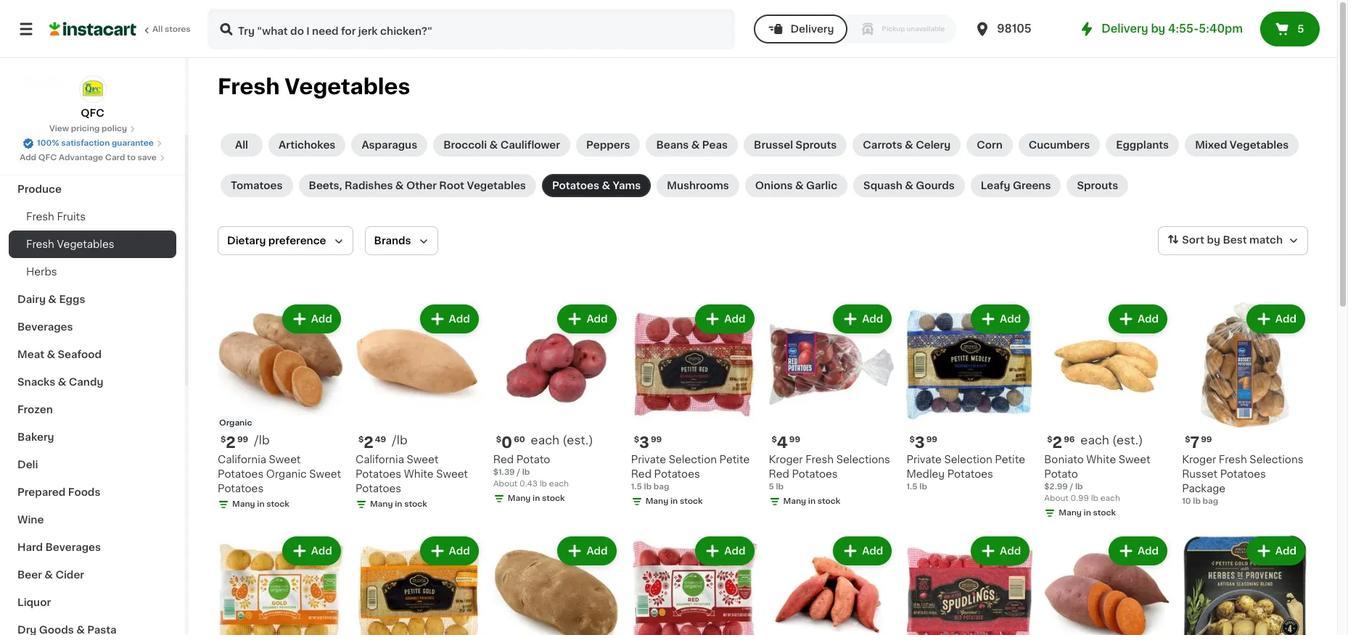 Task type: locate. For each thing, give the bounding box(es) containing it.
3
[[639, 435, 649, 450], [915, 435, 925, 450]]

/lb for white
[[392, 435, 407, 446]]

/lb inside $2.99 per pound element
[[254, 435, 270, 446]]

2 3 from the left
[[915, 435, 925, 450]]

organic down $2.99 per pound element
[[266, 469, 307, 479]]

russet
[[1182, 469, 1218, 479]]

by inside "link"
[[1151, 23, 1165, 34]]

sprouts up garlic at the top of page
[[796, 140, 837, 150]]

herbs
[[26, 267, 57, 277]]

california inside the california sweet potatoes white sweet potatoes
[[355, 455, 404, 465]]

vegetables down the fresh fruits link
[[57, 239, 114, 250]]

buy it again link
[[9, 39, 176, 68]]

& left celery
[[905, 140, 913, 150]]

selections inside kroger fresh selections red potatoes 5 lb
[[836, 455, 890, 465]]

1 vertical spatial organic
[[266, 469, 307, 479]]

2 california from the left
[[355, 455, 404, 465]]

potatoes inside kroger fresh selections russet potatoes package 10 lb bag
[[1220, 469, 1266, 479]]

(est.) inside $2.96 each (estimated) element
[[1112, 435, 1143, 446]]

0 horizontal spatial fresh vegetables
[[26, 239, 114, 250]]

1 vertical spatial bag
[[1203, 498, 1218, 506]]

private for medley
[[906, 455, 942, 465]]

in down kroger fresh selections red potatoes 5 lb
[[808, 498, 816, 506]]

many in stock
[[508, 495, 565, 503], [645, 498, 703, 506], [783, 498, 840, 506], [232, 501, 289, 509], [370, 501, 427, 509], [1059, 509, 1116, 517]]

selections inside kroger fresh selections russet potatoes package 10 lb bag
[[1250, 455, 1303, 465]]

0 vertical spatial beverages
[[17, 322, 73, 332]]

fresh inside kroger fresh selections russet potatoes package 10 lb bag
[[1219, 455, 1247, 465]]

0 horizontal spatial 5
[[769, 483, 774, 491]]

& for snacks & candy
[[58, 377, 66, 387]]

bakery
[[17, 432, 54, 443]]

1 horizontal spatial organic
[[266, 469, 307, 479]]

each (est.) inside $0.60 each (estimated) element
[[531, 435, 593, 446]]

qfc link
[[79, 75, 106, 120]]

& for potatoes & yams
[[602, 181, 610, 191]]

view pricing policy link
[[49, 123, 136, 135]]

1 horizontal spatial (est.)
[[1112, 435, 1143, 446]]

0 vertical spatial bag
[[654, 483, 669, 491]]

white down $2.49 per pound element
[[404, 469, 434, 479]]

produce
[[17, 184, 62, 194]]

all for all stores
[[152, 25, 163, 33]]

1 vertical spatial beverages
[[45, 543, 101, 553]]

Search field
[[209, 10, 734, 48]]

about down $2.99
[[1044, 495, 1069, 503]]

1 horizontal spatial sprouts
[[1077, 181, 1118, 191]]

& right the broccoli
[[489, 140, 498, 150]]

1 horizontal spatial california
[[355, 455, 404, 465]]

1 $ 3 99 from the left
[[634, 435, 662, 450]]

each right the 0.99
[[1100, 495, 1120, 503]]

wine
[[17, 515, 44, 525]]

2 $ 3 99 from the left
[[909, 435, 937, 450]]

about inside boniato white sweet potato $2.99 / lb about 0.99 lb each
[[1044, 495, 1069, 503]]

all up tomatoes
[[235, 140, 248, 150]]

lb
[[522, 469, 530, 477], [540, 480, 547, 488], [644, 483, 652, 491], [776, 483, 784, 491], [919, 483, 927, 491], [1075, 483, 1083, 491], [1091, 495, 1098, 503], [1193, 498, 1201, 506]]

each right 0.43
[[549, 480, 569, 488]]

2 left 96
[[1052, 435, 1062, 450]]

0 horizontal spatial 2
[[226, 435, 236, 450]]

yams
[[613, 181, 641, 191]]

0 horizontal spatial by
[[1151, 23, 1165, 34]]

2 (est.) from the left
[[1112, 435, 1143, 446]]

1 horizontal spatial all
[[235, 140, 248, 150]]

1 each (est.) from the left
[[531, 435, 593, 446]]

2 each (est.) from the left
[[1081, 435, 1143, 446]]

each (est.) right 60
[[531, 435, 593, 446]]

$ left 60
[[496, 436, 501, 444]]

red potato $1.39 / lb about 0.43 lb each
[[493, 455, 569, 488]]

2 $ from the left
[[358, 436, 364, 444]]

california sweet potatoes white sweet potatoes
[[355, 455, 468, 494]]

deli link
[[9, 451, 176, 479]]

/lb inside $2.49 per pound element
[[392, 435, 407, 446]]

policy
[[102, 125, 127, 133]]

petite
[[719, 455, 750, 465], [995, 455, 1025, 465]]

/lb
[[254, 435, 270, 446], [392, 435, 407, 446]]

0 horizontal spatial each (est.)
[[531, 435, 593, 446]]

potatoes inside private selection petite medley potatoes 1.5 lb
[[947, 469, 993, 479]]

it
[[64, 49, 71, 59]]

$2.99
[[1044, 483, 1068, 491]]

selection inside private selection petite medley potatoes 1.5 lb
[[944, 455, 992, 465]]

delivery inside button
[[790, 24, 834, 34]]

1 vertical spatial potato
[[1044, 469, 1078, 479]]

4
[[777, 435, 788, 450]]

$2.49 per pound element
[[355, 434, 482, 453]]

2 /lb from the left
[[392, 435, 407, 446]]

private for red
[[631, 455, 666, 465]]

white down $2.96 each (estimated) element
[[1086, 455, 1116, 465]]

sweet inside boniato white sweet potato $2.99 / lb about 0.99 lb each
[[1119, 455, 1150, 465]]

& left garlic at the top of page
[[795, 181, 804, 191]]

artichokes
[[279, 140, 335, 150]]

sprouts link
[[1067, 174, 1128, 197]]

0 horizontal spatial red
[[493, 455, 514, 465]]

$ 3 99 up medley
[[909, 435, 937, 450]]

$ left 96
[[1047, 436, 1052, 444]]

2 private from the left
[[906, 455, 942, 465]]

99 right 4
[[789, 436, 800, 444]]

stock down boniato white sweet potato $2.99 / lb about 0.99 lb each on the bottom of the page
[[1093, 509, 1116, 517]]

selection inside private selection petite red potatoes 1.5 lb bag
[[669, 455, 717, 465]]

white inside the california sweet potatoes white sweet potatoes
[[404, 469, 434, 479]]

potatoes inside kroger fresh selections red potatoes 5 lb
[[792, 469, 838, 479]]

each right 60
[[531, 435, 559, 446]]

1 vertical spatial white
[[404, 469, 434, 479]]

stock down kroger fresh selections red potatoes 5 lb
[[818, 498, 840, 506]]

1 (est.) from the left
[[562, 435, 593, 446]]

4 99 from the left
[[926, 436, 937, 444]]

& for meat & seafood
[[47, 350, 55, 360]]

tomatoes link
[[221, 174, 293, 197]]

$ inside $ 4 99
[[772, 436, 777, 444]]

0 vertical spatial fresh vegetables
[[218, 76, 410, 97]]

beer & cider link
[[9, 562, 176, 589]]

0 horizontal spatial potato
[[516, 455, 550, 465]]

bag inside kroger fresh selections russet potatoes package 10 lb bag
[[1203, 498, 1218, 506]]

1 petite from the left
[[719, 455, 750, 465]]

1 horizontal spatial by
[[1207, 235, 1220, 245]]

& for dairy & eggs
[[48, 295, 57, 305]]

/lb right $ 2 99 on the left bottom of the page
[[254, 435, 270, 446]]

1 horizontal spatial red
[[631, 469, 652, 479]]

2 selections from the left
[[1250, 455, 1303, 465]]

& left yams
[[602, 181, 610, 191]]

about inside "red potato $1.39 / lb about 0.43 lb each"
[[493, 480, 518, 488]]

kroger inside kroger fresh selections red potatoes 5 lb
[[769, 455, 803, 465]]

2 left 49
[[364, 435, 373, 450]]

1.5 for red
[[631, 483, 642, 491]]

dietary
[[227, 236, 266, 246]]

about down $1.39
[[493, 480, 518, 488]]

by right sort at the right
[[1207, 235, 1220, 245]]

qfc up view pricing policy link
[[81, 108, 104, 118]]

0 vertical spatial by
[[1151, 23, 1165, 34]]

1 horizontal spatial white
[[1086, 455, 1116, 465]]

1 horizontal spatial private
[[906, 455, 942, 465]]

2 1.5 from the left
[[906, 483, 918, 491]]

0 vertical spatial organic
[[219, 419, 252, 427]]

red inside kroger fresh selections red potatoes 5 lb
[[769, 469, 789, 479]]

1.5 inside private selection petite red potatoes 1.5 lb bag
[[631, 483, 642, 491]]

& for beans & peas
[[691, 140, 700, 150]]

(est.) for 0
[[562, 435, 593, 446]]

1 3 from the left
[[639, 435, 649, 450]]

beverages down dairy & eggs
[[17, 322, 73, 332]]

1 selections from the left
[[836, 455, 890, 465]]

thanksgiving link
[[9, 148, 176, 176]]

(est.) for 2
[[1112, 435, 1143, 446]]

service type group
[[754, 15, 956, 44]]

selection for medley
[[944, 455, 992, 465]]

vegetables
[[285, 76, 410, 97], [1230, 140, 1289, 150], [467, 181, 526, 191], [57, 239, 114, 250]]

3 up private selection petite red potatoes 1.5 lb bag
[[639, 435, 649, 450]]

potato up $2.99
[[1044, 469, 1078, 479]]

artichokes link
[[268, 133, 346, 157]]

0 vertical spatial white
[[1086, 455, 1116, 465]]

0 horizontal spatial 1.5
[[631, 483, 642, 491]]

stock
[[542, 495, 565, 503], [680, 498, 703, 506], [818, 498, 840, 506], [266, 501, 289, 509], [404, 501, 427, 509], [1093, 509, 1116, 517]]

delivery inside "link"
[[1102, 23, 1148, 34]]

brussel
[[754, 140, 793, 150]]

radishes
[[345, 181, 393, 191]]

99 right 7
[[1201, 436, 1212, 444]]

carrots
[[863, 140, 902, 150]]

1 california from the left
[[218, 455, 266, 465]]

sprouts down cucumbers link
[[1077, 181, 1118, 191]]

$ up private selection petite red potatoes 1.5 lb bag
[[634, 436, 639, 444]]

None search field
[[208, 9, 735, 49]]

0 horizontal spatial about
[[493, 480, 518, 488]]

2 99 from the left
[[651, 436, 662, 444]]

1 horizontal spatial $ 3 99
[[909, 435, 937, 450]]

99 up medley
[[926, 436, 937, 444]]

1 horizontal spatial qfc
[[81, 108, 104, 118]]

in down 0.43
[[533, 495, 540, 503]]

1 horizontal spatial 3
[[915, 435, 925, 450]]

many in stock down "california sweet potatoes organic sweet potatoes"
[[232, 501, 289, 509]]

vegetables up the artichokes link
[[285, 76, 410, 97]]

product group
[[218, 302, 344, 514], [355, 302, 482, 514], [493, 302, 619, 508], [631, 302, 757, 511], [769, 302, 895, 511], [906, 302, 1033, 493], [1044, 302, 1170, 522], [1182, 302, 1308, 508], [218, 534, 344, 636], [355, 534, 482, 636], [493, 534, 619, 636], [631, 534, 757, 636], [769, 534, 895, 636], [906, 534, 1033, 636], [1044, 534, 1170, 636], [1182, 534, 1308, 636]]

1 vertical spatial sprouts
[[1077, 181, 1118, 191]]

match
[[1249, 235, 1283, 245]]

beverages up cider at the left bottom of page
[[45, 543, 101, 553]]

many down 0.43
[[508, 495, 531, 503]]

2 for california sweet potatoes white sweet potatoes
[[364, 435, 373, 450]]

& right meat
[[47, 350, 55, 360]]

& left gourds
[[905, 181, 913, 191]]

snacks & candy
[[17, 377, 103, 387]]

/lb for organic
[[254, 435, 270, 446]]

potato inside boniato white sweet potato $2.99 / lb about 0.99 lb each
[[1044, 469, 1078, 479]]

many down private selection petite red potatoes 1.5 lb bag
[[645, 498, 668, 506]]

all left stores
[[152, 25, 163, 33]]

0 vertical spatial potato
[[516, 455, 550, 465]]

99 inside $ 7 99
[[1201, 436, 1212, 444]]

1 selection from the left
[[669, 455, 717, 465]]

1 horizontal spatial kroger
[[1182, 455, 1216, 465]]

1.5 inside private selection petite medley potatoes 1.5 lb
[[906, 483, 918, 491]]

/ up the 0.99
[[1070, 483, 1073, 491]]

qfc down 100%
[[38, 154, 57, 162]]

99 up private selection petite red potatoes 1.5 lb bag
[[651, 436, 662, 444]]

1 horizontal spatial delivery
[[1102, 23, 1148, 34]]

/
[[517, 469, 520, 477], [1070, 483, 1073, 491]]

7
[[1190, 435, 1199, 450]]

0 horizontal spatial kroger
[[769, 455, 803, 465]]

1 horizontal spatial bag
[[1203, 498, 1218, 506]]

2 kroger from the left
[[1182, 455, 1216, 465]]

by
[[1151, 23, 1165, 34], [1207, 235, 1220, 245]]

petite inside private selection petite red potatoes 1.5 lb bag
[[719, 455, 750, 465]]

1 horizontal spatial about
[[1044, 495, 1069, 503]]

mixed
[[1195, 140, 1227, 150]]

Best match Sort by field
[[1158, 226, 1308, 255]]

about
[[493, 480, 518, 488], [1044, 495, 1069, 503]]

vegetables down "broccoli & cauliflower"
[[467, 181, 526, 191]]

cider
[[55, 570, 84, 580]]

peppers
[[586, 140, 630, 150]]

$ up kroger fresh selections red potatoes 5 lb
[[772, 436, 777, 444]]

potato inside "red potato $1.39 / lb about 0.43 lb each"
[[516, 455, 550, 465]]

0 horizontal spatial organic
[[219, 419, 252, 427]]

each right 96
[[1081, 435, 1109, 446]]

1 horizontal spatial 1.5
[[906, 483, 918, 491]]

0 horizontal spatial $ 3 99
[[634, 435, 662, 450]]

1.5
[[631, 483, 642, 491], [906, 483, 918, 491]]

2 up "california sweet potatoes organic sweet potatoes"
[[226, 435, 236, 450]]

mushrooms
[[667, 181, 729, 191]]

0 horizontal spatial qfc
[[38, 154, 57, 162]]

lb inside kroger fresh selections red potatoes 5 lb
[[776, 483, 784, 491]]

by for sort
[[1207, 235, 1220, 245]]

all stores
[[152, 25, 191, 33]]

/lb right 49
[[392, 435, 407, 446]]

1 vertical spatial fresh vegetables
[[26, 239, 114, 250]]

2 selection from the left
[[944, 455, 992, 465]]

fresh vegetables down fruits
[[26, 239, 114, 250]]

private
[[631, 455, 666, 465], [906, 455, 942, 465]]

$ 4 99
[[772, 435, 800, 450]]

3 99 from the left
[[789, 436, 800, 444]]

98105 button
[[974, 9, 1061, 49]]

100% satisfaction guarantee button
[[23, 135, 162, 149]]

preference
[[268, 236, 326, 246]]

frozen
[[17, 405, 53, 415]]

red inside private selection petite red potatoes 1.5 lb bag
[[631, 469, 652, 479]]

california inside "california sweet potatoes organic sweet potatoes"
[[218, 455, 266, 465]]

peas
[[702, 140, 728, 150]]

liquor
[[17, 598, 51, 608]]

3 up medley
[[915, 435, 925, 450]]

1 horizontal spatial 5
[[1297, 24, 1304, 34]]

1 $ from the left
[[221, 436, 226, 444]]

5
[[1297, 24, 1304, 34], [769, 483, 774, 491]]

(est.) inside $0.60 each (estimated) element
[[562, 435, 593, 446]]

2 petite from the left
[[995, 455, 1025, 465]]

organic up $ 2 99 on the left bottom of the page
[[219, 419, 252, 427]]

mushrooms link
[[657, 174, 739, 197]]

$ up russet
[[1185, 436, 1190, 444]]

99 for private selection petite medley potatoes
[[926, 436, 937, 444]]

0 vertical spatial all
[[152, 25, 163, 33]]

kroger down $ 4 99
[[769, 455, 803, 465]]

1 /lb from the left
[[254, 435, 270, 446]]

(est.) up "red potato $1.39 / lb about 0.43 lb each"
[[562, 435, 593, 446]]

1 horizontal spatial 2
[[364, 435, 373, 450]]

& left peas
[[691, 140, 700, 150]]

1 vertical spatial qfc
[[38, 154, 57, 162]]

0 vertical spatial about
[[493, 480, 518, 488]]

qfc
[[81, 108, 104, 118], [38, 154, 57, 162]]

white
[[1086, 455, 1116, 465], [404, 469, 434, 479]]

1 horizontal spatial selection
[[944, 455, 992, 465]]

fresh inside kroger fresh selections red potatoes 5 lb
[[806, 455, 834, 465]]

california down the $ 2 49
[[355, 455, 404, 465]]

4 $ from the left
[[634, 436, 639, 444]]

$ up "california sweet potatoes organic sweet potatoes"
[[221, 436, 226, 444]]

petite for red
[[719, 455, 750, 465]]

$ left 49
[[358, 436, 364, 444]]

all for all
[[235, 140, 248, 150]]

$ inside the $ 2 49
[[358, 436, 364, 444]]

1 vertical spatial 5
[[769, 483, 774, 491]]

dairy
[[17, 295, 46, 305]]

/ right $1.39
[[517, 469, 520, 477]]

pricing
[[71, 125, 100, 133]]

8 $ from the left
[[1185, 436, 1190, 444]]

3 2 from the left
[[1052, 435, 1062, 450]]

0 horizontal spatial all
[[152, 25, 163, 33]]

lb inside private selection petite red potatoes 1.5 lb bag
[[644, 483, 652, 491]]

0 vertical spatial qfc
[[81, 108, 104, 118]]

(est.) up boniato white sweet potato $2.99 / lb about 0.99 lb each on the bottom of the page
[[1112, 435, 1143, 446]]

0 vertical spatial sprouts
[[796, 140, 837, 150]]

1 horizontal spatial each (est.)
[[1081, 435, 1143, 446]]

private inside private selection petite medley potatoes 1.5 lb
[[906, 455, 942, 465]]

red inside "red potato $1.39 / lb about 0.43 lb each"
[[493, 455, 514, 465]]

kroger inside kroger fresh selections russet potatoes package 10 lb bag
[[1182, 455, 1216, 465]]

buy it again
[[41, 49, 102, 59]]

1 horizontal spatial potato
[[1044, 469, 1078, 479]]

& right beer
[[45, 570, 53, 580]]

$ 3 99 up private selection petite red potatoes 1.5 lb bag
[[634, 435, 662, 450]]

7 $ from the left
[[1047, 436, 1052, 444]]

2 horizontal spatial red
[[769, 469, 789, 479]]

1 private from the left
[[631, 455, 666, 465]]

delivery for delivery
[[790, 24, 834, 34]]

each (est.) up boniato white sweet potato $2.99 / lb about 0.99 lb each on the bottom of the page
[[1081, 435, 1143, 446]]

kroger up russet
[[1182, 455, 1216, 465]]

$ 2 99
[[221, 435, 248, 450]]

2
[[226, 435, 236, 450], [364, 435, 373, 450], [1052, 435, 1062, 450]]

2 2 from the left
[[364, 435, 373, 450]]

1 1.5 from the left
[[631, 483, 642, 491]]

5 $ from the left
[[772, 436, 777, 444]]

1 vertical spatial all
[[235, 140, 248, 150]]

delivery by 4:55-5:40pm
[[1102, 23, 1243, 34]]

0 horizontal spatial private
[[631, 455, 666, 465]]

0 horizontal spatial delivery
[[790, 24, 834, 34]]

stock down the california sweet potatoes white sweet potatoes
[[404, 501, 427, 509]]

& left eggs
[[48, 295, 57, 305]]

kroger fresh selections red potatoes 5 lb
[[769, 455, 890, 491]]

0 vertical spatial /
[[517, 469, 520, 477]]

0 horizontal spatial bag
[[654, 483, 669, 491]]

$2.99 per pound element
[[218, 434, 344, 453]]

0 horizontal spatial 3
[[639, 435, 649, 450]]

3 $ from the left
[[496, 436, 501, 444]]

0.99
[[1071, 495, 1089, 503]]

1 kroger from the left
[[769, 455, 803, 465]]

potatoes inside private selection petite red potatoes 1.5 lb bag
[[654, 469, 700, 479]]

99 up "california sweet potatoes organic sweet potatoes"
[[237, 436, 248, 444]]

1 2 from the left
[[226, 435, 236, 450]]

in down the california sweet potatoes white sweet potatoes
[[395, 501, 402, 509]]

1 horizontal spatial /
[[1070, 483, 1073, 491]]

private inside private selection petite red potatoes 1.5 lb bag
[[631, 455, 666, 465]]

$ 3 99 for private selection petite red potatoes
[[634, 435, 662, 450]]

0 vertical spatial 5
[[1297, 24, 1304, 34]]

0 horizontal spatial california
[[218, 455, 266, 465]]

1 vertical spatial by
[[1207, 235, 1220, 245]]

red
[[493, 455, 514, 465], [631, 469, 652, 479], [769, 469, 789, 479]]

each (est.) for 0
[[531, 435, 593, 446]]

5 99 from the left
[[1201, 436, 1212, 444]]

3 for private selection petite red potatoes
[[639, 435, 649, 450]]

each (est.) inside $2.96 each (estimated) element
[[1081, 435, 1143, 446]]

& left candy
[[58, 377, 66, 387]]

2 horizontal spatial 2
[[1052, 435, 1062, 450]]

0 horizontal spatial /
[[517, 469, 520, 477]]

0 horizontal spatial (est.)
[[562, 435, 593, 446]]

&
[[489, 140, 498, 150], [691, 140, 700, 150], [905, 140, 913, 150], [395, 181, 404, 191], [602, 181, 610, 191], [795, 181, 804, 191], [905, 181, 913, 191], [48, 295, 57, 305], [47, 350, 55, 360], [58, 377, 66, 387], [45, 570, 53, 580]]

fresh vegetables up the artichokes link
[[218, 76, 410, 97]]

1 horizontal spatial /lb
[[392, 435, 407, 446]]

0 horizontal spatial /lb
[[254, 435, 270, 446]]

(est.)
[[562, 435, 593, 446], [1112, 435, 1143, 446]]

0 horizontal spatial selections
[[836, 455, 890, 465]]

by left 4:55-
[[1151, 23, 1165, 34]]

california down $ 2 99 on the left bottom of the page
[[218, 455, 266, 465]]

by inside field
[[1207, 235, 1220, 245]]

0 horizontal spatial petite
[[719, 455, 750, 465]]

0 horizontal spatial white
[[404, 469, 434, 479]]

1 horizontal spatial petite
[[995, 455, 1025, 465]]

broccoli
[[443, 140, 487, 150]]

5 button
[[1260, 12, 1320, 46]]

potato down 60
[[516, 455, 550, 465]]

6 $ from the left
[[909, 436, 915, 444]]

1 horizontal spatial selections
[[1250, 455, 1303, 465]]

each (est.) for 2
[[1081, 435, 1143, 446]]

1 99 from the left
[[237, 436, 248, 444]]

in down private selection petite red potatoes 1.5 lb bag
[[670, 498, 678, 506]]

1 vertical spatial /
[[1070, 483, 1073, 491]]

beer & cider
[[17, 570, 84, 580]]

& left other
[[395, 181, 404, 191]]

eggplants link
[[1106, 133, 1179, 157]]

brands button
[[365, 226, 438, 255]]

$ up medley
[[909, 436, 915, 444]]

1 vertical spatial about
[[1044, 495, 1069, 503]]

again
[[73, 49, 102, 59]]

0 horizontal spatial selection
[[669, 455, 717, 465]]

99 for kroger fresh selections red potatoes
[[789, 436, 800, 444]]

fresh vegetables inside fresh vegetables link
[[26, 239, 114, 250]]

petite inside private selection petite medley potatoes 1.5 lb
[[995, 455, 1025, 465]]

99 inside $ 4 99
[[789, 436, 800, 444]]



Task type: vqa. For each thing, say whether or not it's contained in the screenshot.
eggplants
yes



Task type: describe. For each thing, give the bounding box(es) containing it.
many down the 0.99
[[1059, 509, 1082, 517]]

other
[[406, 181, 437, 191]]

$ inside $ 0 60
[[496, 436, 501, 444]]

stock down "red potato $1.39 / lb about 0.43 lb each"
[[542, 495, 565, 503]]

by for delivery
[[1151, 23, 1165, 34]]

beets, radishes & other root vegetables
[[309, 181, 526, 191]]

bag inside private selection petite red potatoes 1.5 lb bag
[[654, 483, 669, 491]]

instacart logo image
[[49, 20, 136, 38]]

california for california sweet potatoes organic sweet potatoes
[[218, 455, 266, 465]]

$2.96 each (estimated) element
[[1044, 434, 1170, 453]]

beverages link
[[9, 313, 176, 341]]

$ 2 49
[[358, 435, 386, 450]]

guarantee
[[112, 139, 154, 147]]

$1.39
[[493, 469, 515, 477]]

medley
[[906, 469, 945, 479]]

corn
[[977, 140, 1003, 150]]

& for carrots & celery
[[905, 140, 913, 150]]

beets,
[[309, 181, 342, 191]]

seafood
[[58, 350, 102, 360]]

add qfc advantage card to save link
[[20, 152, 165, 164]]

100% satisfaction guarantee
[[37, 139, 154, 147]]

many in stock down 0.43
[[508, 495, 565, 503]]

dairy & eggs link
[[9, 286, 176, 313]]

99 for kroger fresh selections russet potatoes package
[[1201, 436, 1212, 444]]

100%
[[37, 139, 59, 147]]

squash
[[863, 181, 902, 191]]

beans & peas link
[[646, 133, 738, 157]]

qfc logo image
[[79, 75, 106, 103]]

liquor link
[[9, 589, 176, 617]]

brussel sprouts
[[754, 140, 837, 150]]

prepared foods
[[17, 488, 100, 498]]

package
[[1182, 484, 1226, 494]]

$ inside $ 7 99
[[1185, 436, 1190, 444]]

99 inside $ 2 99
[[237, 436, 248, 444]]

dairy & eggs
[[17, 295, 85, 305]]

3 for private selection petite medley potatoes
[[915, 435, 925, 450]]

2 for california sweet potatoes organic sweet potatoes
[[226, 435, 236, 450]]

many in stock down the 0.99
[[1059, 509, 1116, 517]]

many in stock down private selection petite red potatoes 1.5 lb bag
[[645, 498, 703, 506]]

leafy greens link
[[971, 174, 1061, 197]]

red for 3
[[631, 469, 652, 479]]

dietary preference
[[227, 236, 326, 246]]

49
[[375, 436, 386, 444]]

selection for red
[[669, 455, 717, 465]]

buy
[[41, 49, 61, 59]]

product group containing 4
[[769, 302, 895, 511]]

product group containing 7
[[1182, 302, 1308, 508]]

deli
[[17, 460, 38, 470]]

in down "california sweet potatoes organic sweet potatoes"
[[257, 501, 265, 509]]

lb inside private selection petite medley potatoes 1.5 lb
[[919, 483, 927, 491]]

/ inside boniato white sweet potato $2.99 / lb about 0.99 lb each
[[1070, 483, 1073, 491]]

4:55-
[[1168, 23, 1199, 34]]

squash & gourds link
[[853, 174, 965, 197]]

many down the california sweet potatoes white sweet potatoes
[[370, 501, 393, 509]]

lb inside kroger fresh selections russet potatoes package 10 lb bag
[[1193, 498, 1201, 506]]

$ 3 99 for private selection petite medley potatoes
[[909, 435, 937, 450]]

cauliflower
[[500, 140, 560, 150]]

96
[[1064, 436, 1075, 444]]

boniato
[[1044, 455, 1084, 465]]

delivery by 4:55-5:40pm link
[[1078, 20, 1243, 38]]

kroger for russet
[[1182, 455, 1216, 465]]

potatoes & yams link
[[542, 174, 651, 197]]

stock down private selection petite red potatoes 1.5 lb bag
[[680, 498, 703, 506]]

potatoes inside potatoes & yams link
[[552, 181, 599, 191]]

& for squash & gourds
[[905, 181, 913, 191]]

$0.60 each (estimated) element
[[493, 434, 619, 453]]

kroger fresh selections russet potatoes package 10 lb bag
[[1182, 455, 1303, 506]]

leafy greens
[[981, 181, 1051, 191]]

onions & garlic link
[[745, 174, 848, 197]]

eggs
[[59, 295, 85, 305]]

potatoes & yams
[[552, 181, 641, 191]]

many down "california sweet potatoes organic sweet potatoes"
[[232, 501, 255, 509]]

$ inside "$ 2 96"
[[1047, 436, 1052, 444]]

view
[[49, 125, 69, 133]]

recipes
[[17, 129, 60, 139]]

broccoli & cauliflower
[[443, 140, 560, 150]]

selections for russet
[[1250, 455, 1303, 465]]

0
[[501, 435, 512, 450]]

0.43
[[520, 480, 538, 488]]

california sweet potatoes organic sweet potatoes
[[218, 455, 341, 494]]

bakery link
[[9, 424, 176, 451]]

product group containing 0
[[493, 302, 619, 508]]

tomatoes
[[231, 181, 283, 191]]

corn link
[[967, 133, 1013, 157]]

dietary preference button
[[218, 226, 353, 255]]

many in stock down the california sweet potatoes white sweet potatoes
[[370, 501, 427, 509]]

lists
[[41, 78, 66, 88]]

/ inside "red potato $1.39 / lb about 0.43 lb each"
[[517, 469, 520, 477]]

produce link
[[9, 176, 176, 203]]

california for california sweet potatoes white sweet potatoes
[[355, 455, 404, 465]]

1 horizontal spatial fresh vegetables
[[218, 76, 410, 97]]

many down kroger fresh selections red potatoes 5 lb
[[783, 498, 806, 506]]

satisfaction
[[61, 139, 110, 147]]

selections for red
[[836, 455, 890, 465]]

best
[[1223, 235, 1247, 245]]

meat & seafood link
[[9, 341, 176, 369]]

kroger for red
[[769, 455, 803, 465]]

5 inside button
[[1297, 24, 1304, 34]]

99 for private selection petite red potatoes
[[651, 436, 662, 444]]

in down the 0.99
[[1084, 509, 1091, 517]]

each inside "red potato $1.39 / lb about 0.43 lb each"
[[549, 480, 569, 488]]

view pricing policy
[[49, 125, 127, 133]]

delivery for delivery by 4:55-5:40pm
[[1102, 23, 1148, 34]]

boniato white sweet potato $2.99 / lb about 0.99 lb each
[[1044, 455, 1150, 503]]

$ 0 60
[[496, 435, 525, 450]]

petite for medley
[[995, 455, 1025, 465]]

60
[[514, 436, 525, 444]]

1.5 for medley
[[906, 483, 918, 491]]

root
[[439, 181, 464, 191]]

meat
[[17, 350, 44, 360]]

red for 4
[[769, 469, 789, 479]]

eggplants
[[1116, 140, 1169, 150]]

beans
[[656, 140, 689, 150]]

all stores link
[[49, 9, 192, 49]]

each inside boniato white sweet potato $2.99 / lb about 0.99 lb each
[[1100, 495, 1120, 503]]

brussel sprouts link
[[744, 133, 847, 157]]

wine link
[[9, 506, 176, 534]]

& for onions & garlic
[[795, 181, 804, 191]]

stock down "california sweet potatoes organic sweet potatoes"
[[266, 501, 289, 509]]

& for beer & cider
[[45, 570, 53, 580]]

herbs link
[[9, 258, 176, 286]]

vegetables inside 'link'
[[467, 181, 526, 191]]

5:40pm
[[1199, 23, 1243, 34]]

sort
[[1182, 235, 1204, 245]]

asparagus link
[[351, 133, 427, 157]]

all link
[[221, 133, 263, 157]]

recipes link
[[9, 120, 176, 148]]

0 horizontal spatial sprouts
[[796, 140, 837, 150]]

fruits
[[57, 212, 86, 222]]

$ 7 99
[[1185, 435, 1212, 450]]

cucumbers
[[1029, 140, 1090, 150]]

& for broccoli & cauliflower
[[489, 140, 498, 150]]

delivery button
[[754, 15, 847, 44]]

vegetables right mixed
[[1230, 140, 1289, 150]]

leafy
[[981, 181, 1010, 191]]

organic inside "california sweet potatoes organic sweet potatoes"
[[266, 469, 307, 479]]

brands
[[374, 236, 411, 246]]

broccoli & cauliflower link
[[433, 133, 570, 157]]

carrots & celery link
[[853, 133, 961, 157]]

white inside boniato white sweet potato $2.99 / lb about 0.99 lb each
[[1086, 455, 1116, 465]]

5 inside kroger fresh selections red potatoes 5 lb
[[769, 483, 774, 491]]

mixed vegetables
[[1195, 140, 1289, 150]]

fresh fruits link
[[9, 203, 176, 231]]

snacks & candy link
[[9, 369, 176, 396]]

many in stock down kroger fresh selections red potatoes 5 lb
[[783, 498, 840, 506]]

$ inside $ 2 99
[[221, 436, 226, 444]]



